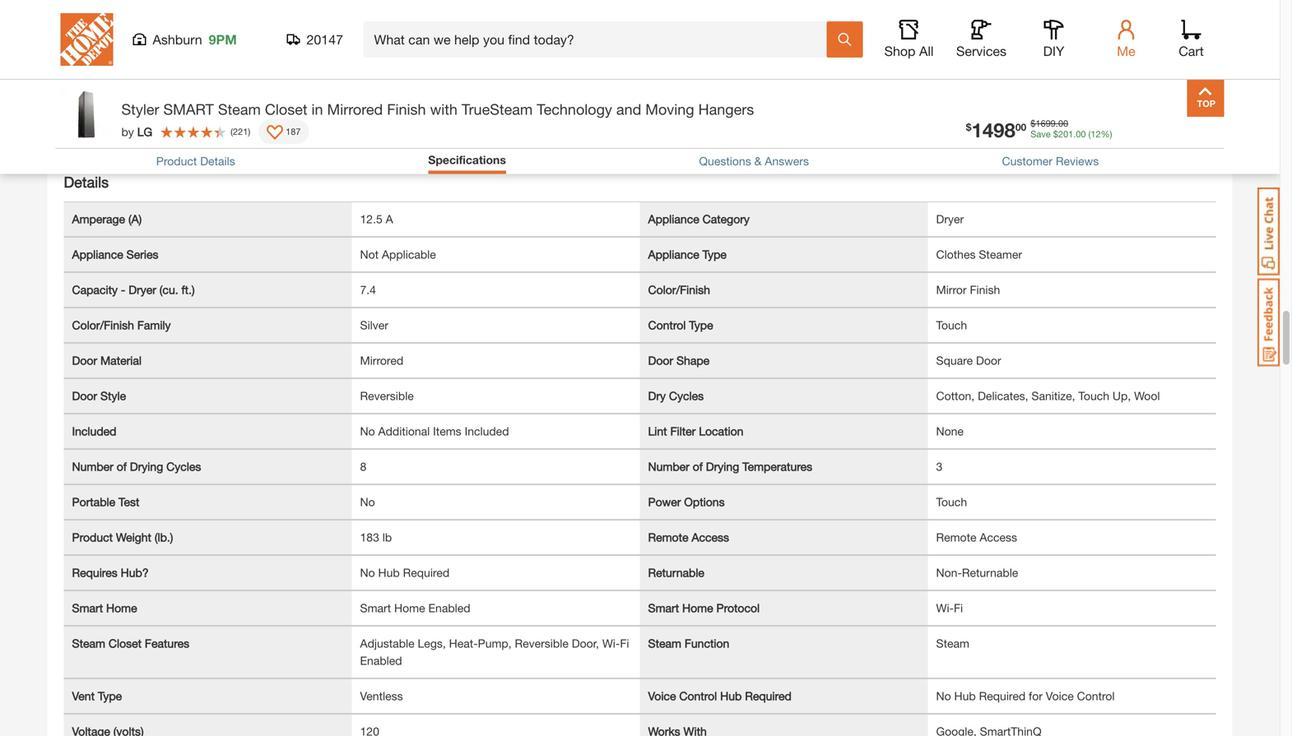Task type: describe. For each thing, give the bounding box(es) containing it.
9pm
[[209, 32, 237, 47]]

options
[[684, 496, 725, 509]]

cart
[[1179, 43, 1204, 59]]

door for mirrored
[[72, 354, 97, 368]]

location
[[699, 425, 744, 438]]

with
[[430, 100, 458, 118]]

2 returnable from the left
[[962, 566, 1018, 580]]

enabled inside adjustable legs, heat-pump, reversible door, wi-fi enabled
[[360, 654, 402, 668]]

product details
[[156, 154, 235, 168]]

customer
[[1002, 154, 1053, 168]]

no for no hub required for voice control
[[936, 690, 951, 703]]

&
[[754, 154, 762, 168]]

of for temperatures
[[693, 460, 703, 474]]

additional
[[378, 425, 430, 438]]

none
[[936, 425, 964, 438]]

number for number of drying cycles
[[72, 460, 113, 474]]

adjustable legs, heat-pump, reversible door, wi-fi enabled
[[360, 637, 629, 668]]

answers
[[765, 154, 809, 168]]

diy button
[[1028, 20, 1080, 59]]

$ 1498 00 $ 1699 . 00 save $ 201 . 00 ( 12 %)
[[966, 118, 1112, 141]]

portable test
[[72, 496, 139, 509]]

1 horizontal spatial $
[[1031, 118, 1036, 129]]

door style
[[72, 389, 126, 403]]

sanitize,
[[1032, 389, 1075, 403]]

smart home protocol
[[648, 602, 760, 615]]

2 remote access from the left
[[936, 531, 1017, 545]]

187
[[286, 126, 301, 137]]

appliance type
[[648, 248, 727, 261]]

(cu.
[[160, 283, 178, 297]]

type for control type
[[689, 319, 713, 332]]

category
[[703, 212, 750, 226]]

( 221 )
[[231, 126, 250, 137]]

filter
[[670, 425, 696, 438]]

1699
[[1036, 118, 1056, 129]]

1 voice from the left
[[648, 690, 676, 703]]

number for number of drying temperatures
[[648, 460, 690, 474]]

1 horizontal spatial .
[[1074, 129, 1076, 139]]

product width (in.)
[[72, 96, 167, 110]]

0 vertical spatial mirrored
[[327, 100, 383, 118]]

17.5
[[360, 96, 383, 110]]

by
[[121, 125, 134, 138]]

ashburn 9pm
[[153, 32, 237, 47]]

mirror
[[936, 283, 967, 297]]

pump,
[[478, 637, 512, 651]]

and
[[616, 100, 641, 118]]

(in.)
[[184, 26, 203, 39]]

appliance for appliance category
[[648, 212, 699, 226]]

shop
[[884, 43, 916, 59]]

home for smart home
[[106, 602, 137, 615]]

2 remote from the left
[[936, 531, 977, 545]]

door left shape in the right top of the page
[[648, 354, 673, 368]]

cotton,
[[936, 389, 975, 403]]

0 horizontal spatial .
[[1056, 118, 1058, 129]]

touch for control type
[[936, 319, 967, 332]]

1 horizontal spatial in
[[386, 96, 395, 110]]

power
[[648, 496, 681, 509]]

door material
[[72, 354, 142, 368]]

187 button
[[259, 119, 309, 144]]

smart
[[163, 100, 214, 118]]

20147 button
[[287, 31, 344, 48]]

1 horizontal spatial required
[[745, 690, 792, 703]]

1 included from the left
[[72, 425, 116, 438]]

product for product weight (lb.)
[[72, 531, 113, 545]]

0 horizontal spatial in
[[312, 100, 323, 118]]

voice control hub required
[[648, 690, 792, 703]]

heat-
[[449, 637, 478, 651]]

me
[[1117, 43, 1136, 59]]

type for appliance type
[[703, 248, 727, 261]]

clothes steamer
[[936, 248, 1022, 261]]

wi-fi
[[936, 602, 963, 615]]

control up "door shape"
[[648, 319, 686, 332]]

required for no hub required
[[403, 566, 450, 580]]

lg
[[137, 125, 152, 138]]

ft.)
[[182, 283, 195, 297]]

183
[[360, 531, 379, 545]]

72
[[360, 26, 373, 39]]

smart home enabled
[[360, 602, 470, 615]]

0 vertical spatial wi-
[[936, 602, 954, 615]]

home for smart home protocol
[[682, 602, 713, 615]]

product for product details
[[156, 154, 197, 168]]

product weight (lb.)
[[72, 531, 173, 545]]

applicable
[[382, 248, 436, 261]]

style
[[100, 389, 126, 403]]

not applicable
[[360, 248, 436, 261]]

ventless
[[360, 690, 403, 703]]

styler
[[121, 100, 159, 118]]

dry cycles
[[648, 389, 704, 403]]

1 horizontal spatial fi
[[954, 602, 963, 615]]

requires
[[72, 566, 117, 580]]

appliance for appliance series
[[72, 248, 123, 261]]

number of drying cycles
[[72, 460, 201, 474]]

1 horizontal spatial 00
[[1058, 118, 1068, 129]]

moving
[[646, 100, 694, 118]]

2 horizontal spatial $
[[1053, 129, 1058, 139]]

for
[[1029, 690, 1043, 703]]

steam for steam
[[936, 637, 970, 651]]

material
[[100, 354, 142, 368]]

hub for no hub required for voice control
[[954, 690, 976, 703]]

0 horizontal spatial details
[[64, 173, 109, 191]]

of for cycles
[[117, 460, 127, 474]]

1 vertical spatial touch
[[1079, 389, 1110, 403]]

2 included from the left
[[465, 425, 509, 438]]

12.5 a
[[360, 212, 393, 226]]

door for reversible
[[72, 389, 97, 403]]

features
[[145, 637, 189, 651]]

%)
[[1101, 129, 1112, 139]]

smart for smart home enabled
[[360, 602, 391, 615]]

reversible inside adjustable legs, heat-pump, reversible door, wi-fi enabled
[[515, 637, 569, 651]]

steam up the ( 221 )
[[218, 100, 261, 118]]

touch for power options
[[936, 496, 967, 509]]

smart home
[[72, 602, 137, 615]]

no hub required
[[360, 566, 450, 580]]

201
[[1058, 129, 1074, 139]]

height
[[147, 26, 181, 39]]

vent
[[72, 690, 95, 703]]

reviews
[[1056, 154, 1099, 168]]

0 vertical spatial dryer
[[936, 212, 964, 226]]

hangers
[[699, 100, 754, 118]]

1 vertical spatial cycles
[[166, 460, 201, 474]]

20147
[[307, 32, 343, 47]]

drying for cycles
[[130, 460, 163, 474]]

protocol
[[717, 602, 760, 615]]

me button
[[1100, 20, 1153, 59]]

color/finish family
[[72, 319, 171, 332]]



Task type: vqa. For each thing, say whether or not it's contained in the screenshot.


Task type: locate. For each thing, give the bounding box(es) containing it.
0 horizontal spatial drying
[[130, 460, 163, 474]]

0 horizontal spatial remote
[[648, 531, 689, 545]]

00 right 1699
[[1058, 118, 1068, 129]]

0 horizontal spatial $
[[966, 121, 972, 133]]

steam down 'wi-fi'
[[936, 637, 970, 651]]

feedback link image
[[1258, 278, 1280, 367]]

cycles right dry
[[669, 389, 704, 403]]

door shape
[[648, 354, 710, 368]]

no hub required for voice control
[[936, 690, 1115, 703]]

color/finish up door material
[[72, 319, 134, 332]]

of up test
[[117, 460, 127, 474]]

2 vertical spatial type
[[98, 690, 122, 703]]

product image image
[[60, 88, 113, 142]]

wi- inside adjustable legs, heat-pump, reversible door, wi-fi enabled
[[602, 637, 620, 651]]

appliance for appliance type
[[648, 248, 699, 261]]

( left %)
[[1089, 129, 1091, 139]]

depth
[[116, 61, 147, 75]]

type right vent
[[98, 690, 122, 703]]

0 horizontal spatial remote access
[[648, 531, 729, 545]]

smart for smart home protocol
[[648, 602, 679, 615]]

mirrored
[[327, 100, 383, 118], [360, 354, 403, 368]]

number of drying temperatures
[[648, 460, 813, 474]]

(a)
[[128, 212, 142, 226]]

appliance down appliance category
[[648, 248, 699, 261]]

number up power
[[648, 460, 690, 474]]

1 home from the left
[[106, 602, 137, 615]]

1 horizontal spatial of
[[693, 460, 703, 474]]

2 vertical spatial touch
[[936, 496, 967, 509]]

2 number from the left
[[648, 460, 690, 474]]

type for vent type
[[98, 690, 122, 703]]

2 voice from the left
[[1046, 690, 1074, 703]]

display image
[[267, 125, 283, 142]]

returnable up 'wi-fi'
[[962, 566, 1018, 580]]

0 vertical spatial (in.)
[[150, 61, 169, 75]]

home down the no hub required on the bottom of page
[[394, 602, 425, 615]]

1 remote access from the left
[[648, 531, 729, 545]]

mirrored down the silver
[[360, 354, 403, 368]]

test
[[119, 496, 139, 509]]

closet up 187 dropdown button
[[265, 100, 307, 118]]

voice down steam function
[[648, 690, 676, 703]]

dry
[[648, 389, 666, 403]]

2 of from the left
[[693, 460, 703, 474]]

in left 17.5
[[312, 100, 323, 118]]

2 horizontal spatial required
[[979, 690, 1026, 703]]

1 number from the left
[[72, 460, 113, 474]]

1 vertical spatial reversible
[[515, 637, 569, 651]]

no for no hub required
[[360, 566, 375, 580]]

questions & answers
[[699, 154, 809, 168]]

appliance up "appliance type"
[[648, 212, 699, 226]]

of
[[117, 460, 127, 474], [693, 460, 703, 474]]

1 horizontal spatial remote
[[936, 531, 977, 545]]

00 left save
[[1016, 121, 1027, 133]]

the home depot logo image
[[60, 13, 113, 66]]

required for no hub required for voice control
[[979, 690, 1026, 703]]

steam left function
[[648, 637, 682, 651]]

0 horizontal spatial number
[[72, 460, 113, 474]]

1 vertical spatial enabled
[[360, 654, 402, 668]]

$ left "201"
[[1031, 118, 1036, 129]]

number up portable
[[72, 460, 113, 474]]

amperage
[[72, 212, 125, 226]]

type down category
[[703, 248, 727, 261]]

product down portable
[[72, 531, 113, 545]]

0 horizontal spatial dryer
[[129, 283, 156, 297]]

2 horizontal spatial 00
[[1076, 129, 1086, 139]]

0 horizontal spatial enabled
[[360, 654, 402, 668]]

capacity
[[72, 283, 118, 297]]

0 vertical spatial enabled
[[428, 602, 470, 615]]

control type
[[648, 319, 713, 332]]

0 vertical spatial color/finish
[[648, 283, 710, 297]]

1 vertical spatial type
[[689, 319, 713, 332]]

smart up adjustable on the bottom of the page
[[360, 602, 391, 615]]

door opening height (in.)
[[72, 26, 203, 39]]

drying
[[130, 460, 163, 474], [706, 460, 739, 474]]

0 horizontal spatial fi
[[620, 637, 629, 651]]

2 horizontal spatial smart
[[648, 602, 679, 615]]

(in.)
[[150, 61, 169, 75], [149, 96, 167, 110]]

. right save
[[1056, 118, 1058, 129]]

dryer right -
[[129, 283, 156, 297]]

2 horizontal spatial hub
[[954, 690, 976, 703]]

product left width
[[72, 96, 113, 110]]

no for no additional items included
[[360, 425, 375, 438]]

0 horizontal spatial reversible
[[360, 389, 414, 403]]

(in.) for product width (in.)
[[149, 96, 167, 110]]

0 horizontal spatial returnable
[[648, 566, 705, 580]]

services
[[956, 43, 1007, 59]]

product for product width (in.)
[[72, 96, 113, 110]]

1 vertical spatial mirrored
[[360, 354, 403, 368]]

weight
[[116, 531, 151, 545]]

included right items
[[465, 425, 509, 438]]

0 horizontal spatial required
[[403, 566, 450, 580]]

1 horizontal spatial included
[[465, 425, 509, 438]]

0 vertical spatial cycles
[[669, 389, 704, 403]]

shop all
[[884, 43, 934, 59]]

cotton, delicates, sanitize, touch up, wool
[[936, 389, 1160, 403]]

power options
[[648, 496, 725, 509]]

)
[[248, 126, 250, 137]]

door right square
[[976, 354, 1001, 368]]

hub down lb
[[378, 566, 400, 580]]

remote access down power options
[[648, 531, 729, 545]]

0 horizontal spatial (
[[231, 126, 233, 137]]

enabled up heat-
[[428, 602, 470, 615]]

2 smart from the left
[[360, 602, 391, 615]]

1 vertical spatial wi-
[[602, 637, 620, 651]]

control
[[648, 319, 686, 332], [679, 690, 717, 703], [1077, 690, 1115, 703]]

smart down requires
[[72, 602, 103, 615]]

technology
[[537, 100, 612, 118]]

customer reviews
[[1002, 154, 1099, 168]]

series
[[126, 248, 158, 261]]

door left style
[[72, 389, 97, 403]]

touch
[[936, 319, 967, 332], [1079, 389, 1110, 403], [936, 496, 967, 509]]

0 horizontal spatial of
[[117, 460, 127, 474]]

12
[[1091, 129, 1101, 139]]

ashburn
[[153, 32, 202, 47]]

enabled
[[428, 602, 470, 615], [360, 654, 402, 668]]

up,
[[1113, 389, 1131, 403]]

0 horizontal spatial closet
[[109, 637, 142, 651]]

control down function
[[679, 690, 717, 703]]

0 vertical spatial touch
[[936, 319, 967, 332]]

in
[[386, 96, 395, 110], [312, 100, 323, 118]]

home up steam closet features
[[106, 602, 137, 615]]

details down "221"
[[200, 154, 235, 168]]

1 horizontal spatial smart
[[360, 602, 391, 615]]

1 smart from the left
[[72, 602, 103, 615]]

1 horizontal spatial cycles
[[669, 389, 704, 403]]

0 horizontal spatial hub
[[378, 566, 400, 580]]

0 vertical spatial finish
[[387, 100, 426, 118]]

number
[[72, 460, 113, 474], [648, 460, 690, 474]]

1 horizontal spatial enabled
[[428, 602, 470, 615]]

shape
[[677, 354, 710, 368]]

returnable up smart home protocol
[[648, 566, 705, 580]]

1 horizontal spatial color/finish
[[648, 283, 710, 297]]

color/finish for color/finish family
[[72, 319, 134, 332]]

1 vertical spatial (in.)
[[149, 96, 167, 110]]

1 horizontal spatial wi-
[[936, 602, 954, 615]]

1 horizontal spatial hub
[[720, 690, 742, 703]]

1 horizontal spatial dryer
[[936, 212, 964, 226]]

home for smart home enabled
[[394, 602, 425, 615]]

1 horizontal spatial access
[[980, 531, 1017, 545]]

0 vertical spatial closet
[[265, 100, 307, 118]]

finish right mirror
[[970, 283, 1000, 297]]

styler smart steam closet in mirrored finish with truesteam technology and moving hangers
[[121, 100, 754, 118]]

1 vertical spatial details
[[64, 173, 109, 191]]

access up non-returnable
[[980, 531, 1017, 545]]

steam function
[[648, 637, 730, 651]]

control right for
[[1077, 690, 1115, 703]]

2 home from the left
[[394, 602, 425, 615]]

steam closet features
[[72, 637, 189, 651]]

1 horizontal spatial drying
[[706, 460, 739, 474]]

door for 72
[[72, 26, 97, 39]]

-
[[121, 283, 125, 297]]

drying up test
[[130, 460, 163, 474]]

fi down non-
[[954, 602, 963, 615]]

included down door style
[[72, 425, 116, 438]]

fi inside adjustable legs, heat-pump, reversible door, wi-fi enabled
[[620, 637, 629, 651]]

home up steam function
[[682, 602, 713, 615]]

1 vertical spatial color/finish
[[72, 319, 134, 332]]

square door
[[936, 354, 1001, 368]]

product for product depth (in.)
[[72, 61, 113, 75]]

cycles
[[669, 389, 704, 403], [166, 460, 201, 474]]

(in.) for product depth (in.)
[[150, 61, 169, 75]]

remote down power
[[648, 531, 689, 545]]

3
[[936, 460, 943, 474]]

touch down mirror
[[936, 319, 967, 332]]

1 horizontal spatial remote access
[[936, 531, 1017, 545]]

customer reviews button
[[1002, 154, 1099, 168], [1002, 154, 1099, 168]]

portable
[[72, 496, 115, 509]]

1 of from the left
[[117, 460, 127, 474]]

(lb.)
[[155, 531, 173, 545]]

access down options
[[692, 531, 729, 545]]

. left 12
[[1074, 129, 1076, 139]]

wi- right door,
[[602, 637, 620, 651]]

1 horizontal spatial number
[[648, 460, 690, 474]]

1 horizontal spatial home
[[394, 602, 425, 615]]

type
[[703, 248, 727, 261], [689, 319, 713, 332], [98, 690, 122, 703]]

product depth (in.)
[[72, 61, 169, 75]]

0 horizontal spatial smart
[[72, 602, 103, 615]]

details
[[200, 154, 235, 168], [64, 173, 109, 191]]

1 access from the left
[[692, 531, 729, 545]]

8
[[360, 460, 367, 474]]

1 horizontal spatial closet
[[265, 100, 307, 118]]

2 drying from the left
[[706, 460, 739, 474]]

finish right 17.5
[[387, 100, 426, 118]]

steam down smart home
[[72, 637, 105, 651]]

fi
[[954, 602, 963, 615], [620, 637, 629, 651]]

1 horizontal spatial (
[[1089, 129, 1091, 139]]

00 left 12
[[1076, 129, 1086, 139]]

questions
[[699, 154, 751, 168]]

1 remote from the left
[[648, 531, 689, 545]]

specifications button
[[428, 153, 506, 170], [428, 153, 506, 167]]

all
[[919, 43, 934, 59]]

touch left up,
[[1079, 389, 1110, 403]]

type up shape in the right top of the page
[[689, 319, 713, 332]]

function
[[685, 637, 730, 651]]

drying for temperatures
[[706, 460, 739, 474]]

1 vertical spatial dryer
[[129, 283, 156, 297]]

door left 'material'
[[72, 354, 97, 368]]

1 vertical spatial finish
[[970, 283, 1000, 297]]

mirrored down 20147
[[327, 100, 383, 118]]

fi right door,
[[620, 637, 629, 651]]

1 horizontal spatial reversible
[[515, 637, 569, 651]]

reversible left door,
[[515, 637, 569, 651]]

reversible up additional
[[360, 389, 414, 403]]

0 vertical spatial fi
[[954, 602, 963, 615]]

diy
[[1043, 43, 1065, 59]]

product details button
[[156, 154, 235, 168], [156, 154, 235, 168]]

(in.) right width
[[149, 96, 167, 110]]

closet
[[265, 100, 307, 118], [109, 637, 142, 651]]

(
[[231, 126, 233, 137], [1089, 129, 1091, 139]]

0 horizontal spatial wi-
[[602, 637, 620, 651]]

1 horizontal spatial returnable
[[962, 566, 1018, 580]]

$ right save
[[1053, 129, 1058, 139]]

product left the depth
[[72, 61, 113, 75]]

1 returnable from the left
[[648, 566, 705, 580]]

color/finish up control type
[[648, 283, 710, 297]]

steam for steam function
[[648, 637, 682, 651]]

smart for smart home
[[72, 602, 103, 615]]

1 horizontal spatial finish
[[970, 283, 1000, 297]]

color/finish for color/finish
[[648, 283, 710, 297]]

enabled down adjustable on the bottom of the page
[[360, 654, 402, 668]]

in right 17.5
[[386, 96, 395, 110]]

0 vertical spatial type
[[703, 248, 727, 261]]

0 horizontal spatial finish
[[387, 100, 426, 118]]

remote up non-
[[936, 531, 977, 545]]

dryer up clothes on the right
[[936, 212, 964, 226]]

hub down function
[[720, 690, 742, 703]]

1 horizontal spatial details
[[200, 154, 235, 168]]

1 vertical spatial fi
[[620, 637, 629, 651]]

cycles up (lb.)
[[166, 460, 201, 474]]

0 horizontal spatial access
[[692, 531, 729, 545]]

183 lb
[[360, 531, 392, 545]]

drying down location
[[706, 460, 739, 474]]

0 horizontal spatial cycles
[[166, 460, 201, 474]]

2 horizontal spatial home
[[682, 602, 713, 615]]

$ left save
[[966, 121, 972, 133]]

cart link
[[1173, 20, 1210, 59]]

3 home from the left
[[682, 602, 713, 615]]

details up amperage
[[64, 173, 109, 191]]

0 horizontal spatial home
[[106, 602, 137, 615]]

no for no
[[360, 496, 375, 509]]

wi- down non-
[[936, 602, 954, 615]]

smart up steam function
[[648, 602, 679, 615]]

1 drying from the left
[[130, 460, 163, 474]]

( inside $ 1498 00 $ 1699 . 00 save $ 201 . 00 ( 12 %)
[[1089, 129, 1091, 139]]

2 access from the left
[[980, 531, 1017, 545]]

closet down smart home
[[109, 637, 142, 651]]

hub left for
[[954, 690, 976, 703]]

door left opening
[[72, 26, 97, 39]]

delicates,
[[978, 389, 1028, 403]]

of down lint filter location
[[693, 460, 703, 474]]

3 smart from the left
[[648, 602, 679, 615]]

touch down 3
[[936, 496, 967, 509]]

0 horizontal spatial included
[[72, 425, 116, 438]]

top button
[[1187, 80, 1224, 117]]

( left )
[[231, 126, 233, 137]]

What can we help you find today? search field
[[374, 22, 826, 57]]

required
[[403, 566, 450, 580], [745, 690, 792, 703], [979, 690, 1026, 703]]

0 horizontal spatial 00
[[1016, 121, 1027, 133]]

vent type
[[72, 690, 122, 703]]

adjustable
[[360, 637, 415, 651]]

temperatures
[[743, 460, 813, 474]]

17.5 in
[[360, 96, 395, 110]]

voice
[[648, 690, 676, 703], [1046, 690, 1074, 703]]

1 horizontal spatial voice
[[1046, 690, 1074, 703]]

voice right for
[[1046, 690, 1074, 703]]

non-
[[936, 566, 962, 580]]

remote access up non-returnable
[[936, 531, 1017, 545]]

mirror finish
[[936, 283, 1000, 297]]

specifications
[[428, 153, 506, 167]]

0 vertical spatial details
[[200, 154, 235, 168]]

0 horizontal spatial color/finish
[[72, 319, 134, 332]]

appliance down amperage
[[72, 248, 123, 261]]

0 vertical spatial reversible
[[360, 389, 414, 403]]

product down smart at the top of page
[[156, 154, 197, 168]]

0 horizontal spatial voice
[[648, 690, 676, 703]]

no additional items included
[[360, 425, 509, 438]]

(in.) right the depth
[[150, 61, 169, 75]]

live chat image
[[1258, 188, 1280, 276]]

steam for steam closet features
[[72, 637, 105, 651]]

hub for no hub required
[[378, 566, 400, 580]]

1 vertical spatial closet
[[109, 637, 142, 651]]

hub
[[378, 566, 400, 580], [720, 690, 742, 703], [954, 690, 976, 703]]



